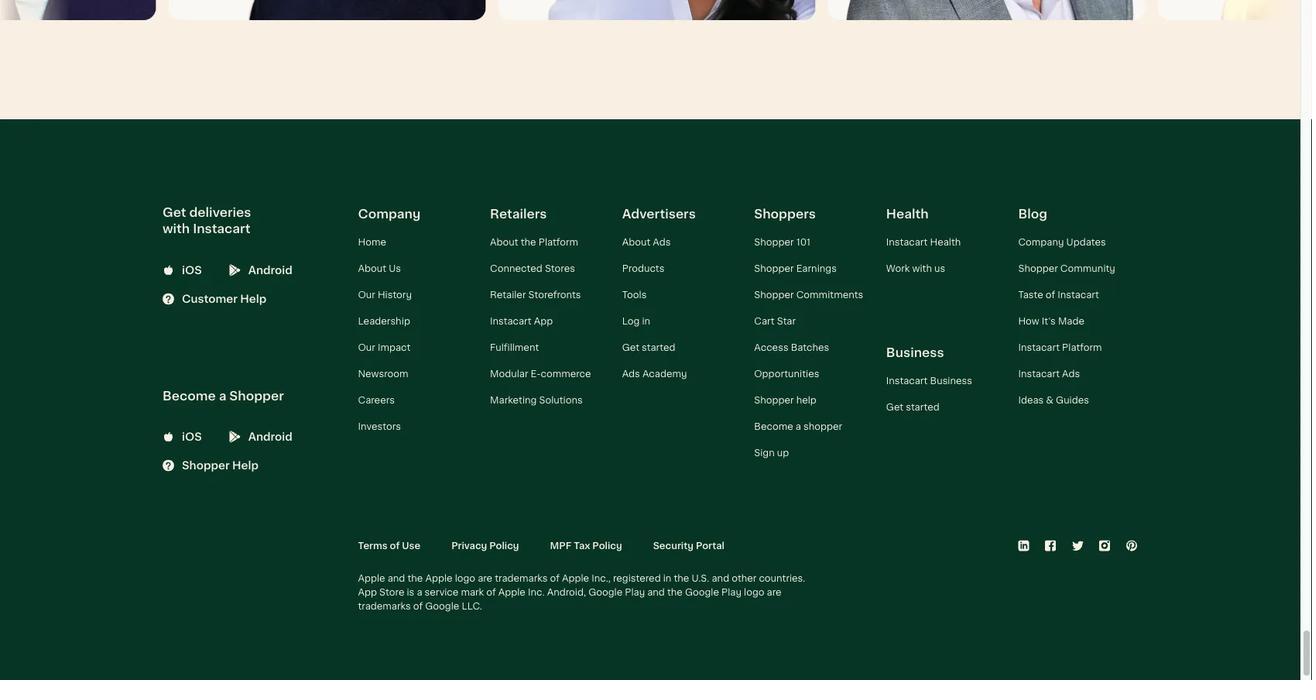 Task type: describe. For each thing, give the bounding box(es) containing it.
company updates
[[1019, 237, 1107, 247]]

it's
[[1042, 316, 1056, 326]]

1 horizontal spatial with
[[913, 263, 932, 274]]

service
[[425, 587, 459, 598]]

sign up
[[755, 448, 789, 458]]

log in
[[622, 316, 651, 326]]

terms of use link
[[358, 541, 421, 551]]

of right taste
[[1046, 290, 1056, 300]]

shopper earnings link
[[755, 263, 837, 274]]

apple left 'inc.'
[[499, 587, 526, 598]]

mpf
[[550, 541, 572, 551]]

cart
[[755, 316, 775, 326]]

is
[[407, 587, 415, 598]]

get started for topmost get started link
[[622, 342, 676, 353]]

app inside apple and the apple logo are trademarks of apple inc., registered in the u.s. and other countries. app store is a service mark of apple inc. android, google play and the google play logo are trademarks of google llc.
[[358, 587, 377, 598]]

android link for get deliveries with instacart
[[229, 262, 293, 278]]

marketing solutions
[[490, 395, 583, 405]]

ads for about ads
[[653, 237, 671, 247]]

investors link
[[358, 421, 401, 432]]

&
[[1047, 395, 1054, 405]]

products link
[[622, 263, 665, 274]]

ideas
[[1019, 395, 1044, 405]]

of down is
[[413, 601, 423, 612]]

privacy
[[452, 541, 487, 551]]

work with us link
[[887, 263, 946, 274]]

ios link for become a shopper
[[163, 429, 202, 445]]

tools link
[[622, 290, 647, 300]]

company updates link
[[1019, 237, 1107, 247]]

security
[[653, 541, 694, 551]]

ios for with
[[182, 264, 202, 276]]

help for become a shopper
[[232, 460, 259, 471]]

commerce
[[541, 369, 591, 379]]

1 horizontal spatial started
[[906, 402, 940, 412]]

become for become a shopper
[[163, 389, 216, 402]]

sign up link
[[755, 448, 789, 458]]

up
[[777, 448, 789, 458]]

tools
[[622, 290, 647, 300]]

shopper help
[[182, 460, 259, 471]]

apple up service
[[426, 573, 453, 584]]

a inside apple and the apple logo are trademarks of apple inc., registered in the u.s. and other countries. app store is a service mark of apple inc. android, google play and the google play logo are trademarks of google llc.
[[417, 587, 422, 598]]

u.s.
[[692, 573, 710, 584]]

1 horizontal spatial google
[[589, 587, 623, 598]]

company for company updates
[[1019, 237, 1065, 247]]

0 horizontal spatial health
[[887, 207, 929, 220]]

shopper 101
[[755, 237, 811, 247]]

0 vertical spatial platform
[[539, 237, 579, 247]]

1 play from the left
[[625, 587, 645, 598]]

mpf tax policy
[[550, 541, 622, 551]]

home link
[[358, 237, 387, 247]]

apple up android,
[[562, 573, 590, 584]]

shopper
[[804, 421, 843, 432]]

ios for shopper
[[182, 431, 202, 443]]

ads academy
[[622, 369, 687, 379]]

0 horizontal spatial about
[[358, 263, 387, 274]]

instacart for instacart platform
[[1019, 342, 1060, 353]]

101
[[797, 237, 811, 247]]

access batches
[[755, 342, 830, 353]]

shopper commitments link
[[755, 290, 864, 300]]

ios link for get deliveries with instacart
[[163, 262, 202, 278]]

with inside get deliveries with instacart
[[163, 222, 190, 236]]

1 vertical spatial platform
[[1063, 342, 1102, 353]]

about us
[[358, 263, 401, 274]]

made
[[1059, 316, 1085, 326]]

commitments
[[797, 290, 864, 300]]

customer
[[182, 293, 238, 305]]

deliveries
[[189, 206, 251, 219]]

the left u.s.
[[674, 573, 690, 584]]

retailer storefronts link
[[490, 290, 581, 300]]

blog
[[1019, 207, 1048, 220]]

taste of instacart
[[1019, 290, 1100, 300]]

instacart for instacart health
[[887, 237, 928, 247]]

about ads link
[[622, 237, 671, 247]]

cart star
[[755, 316, 796, 326]]

0 horizontal spatial and
[[388, 573, 405, 584]]

ads academy link
[[622, 369, 687, 379]]

instacart for instacart ads
[[1019, 369, 1060, 379]]

company for company
[[358, 207, 421, 220]]

instacart ads
[[1019, 369, 1081, 379]]

2 play from the left
[[722, 587, 742, 598]]

slide 9 of 9 group
[[1158, 0, 1313, 20]]

shopper for shopper commitments
[[755, 290, 794, 300]]

shopper 101 link
[[755, 237, 811, 247]]

1 vertical spatial business
[[931, 376, 973, 386]]

0 horizontal spatial trademarks
[[358, 601, 411, 612]]

star
[[777, 316, 796, 326]]

about for advertisers
[[622, 237, 651, 247]]

instacart platform
[[1019, 342, 1102, 353]]

slide 5 of 9 group
[[0, 0, 156, 20]]

ideas & guides link
[[1019, 395, 1090, 405]]

leadership link
[[358, 316, 410, 326]]

0 horizontal spatial started
[[642, 342, 676, 353]]

us
[[935, 263, 946, 274]]

marketing
[[490, 395, 537, 405]]

shopper for shopper community
[[1019, 263, 1059, 274]]

ads for instacart ads
[[1063, 369, 1081, 379]]

shopper community
[[1019, 263, 1116, 274]]

community
[[1061, 263, 1116, 274]]

how
[[1019, 316, 1040, 326]]

impact
[[378, 342, 411, 353]]

0 vertical spatial business
[[887, 345, 945, 359]]

batches
[[791, 342, 830, 353]]

retailers
[[490, 207, 547, 220]]

opportunities
[[755, 369, 820, 379]]

2 policy from the left
[[593, 541, 622, 551]]

android for become a shopper
[[248, 431, 293, 443]]

shopper earnings
[[755, 263, 837, 274]]

slide 7 of 9 group
[[498, 0, 816, 20]]

become a shopper link
[[755, 421, 843, 432]]

become a shopper
[[755, 421, 843, 432]]

marketing solutions link
[[490, 395, 583, 405]]

inc.
[[528, 587, 545, 598]]

modular
[[490, 369, 529, 379]]

0 horizontal spatial in
[[642, 316, 651, 326]]

our impact
[[358, 342, 411, 353]]

customer help
[[182, 293, 267, 305]]

1 horizontal spatial are
[[767, 587, 782, 598]]

registered
[[613, 573, 661, 584]]

instacart platform link
[[1019, 342, 1102, 353]]

1 vertical spatial get started link
[[887, 402, 940, 412]]

get inside get deliveries with instacart
[[163, 206, 186, 219]]

connected stores
[[490, 263, 575, 274]]



Task type: vqa. For each thing, say whether or not it's contained in the screenshot.
all corresponding to 14
no



Task type: locate. For each thing, give the bounding box(es) containing it.
1 vertical spatial health
[[931, 237, 961, 247]]

1 horizontal spatial company
[[1019, 237, 1065, 247]]

home
[[358, 237, 387, 247]]

a left shopper
[[796, 421, 802, 432]]

google down inc.,
[[589, 587, 623, 598]]

access batches link
[[755, 342, 830, 353]]

shopper commitments
[[755, 290, 864, 300]]

our left impact
[[358, 342, 376, 353]]

shopper help
[[755, 395, 817, 405]]

1 vertical spatial android
[[248, 431, 293, 443]]

shopper help link
[[755, 395, 817, 405]]

the down security
[[668, 587, 683, 598]]

privacy policy link
[[452, 541, 519, 551]]

a for shopper
[[796, 421, 802, 432]]

logo up mark
[[455, 573, 476, 584]]

google down u.s.
[[685, 587, 720, 598]]

shopper help link
[[163, 457, 259, 474]]

platform down "made"
[[1063, 342, 1102, 353]]

0 vertical spatial with
[[163, 222, 190, 236]]

2 horizontal spatial ads
[[1063, 369, 1081, 379]]

with left us
[[913, 263, 932, 274]]

in
[[642, 316, 651, 326], [664, 573, 672, 584]]

0 horizontal spatial policy
[[490, 541, 519, 551]]

solutions
[[539, 395, 583, 405]]

in right log
[[642, 316, 651, 326]]

help down become a shopper
[[232, 460, 259, 471]]

ads left academy
[[622, 369, 640, 379]]

0 horizontal spatial get
[[163, 206, 186, 219]]

1 vertical spatial get started
[[887, 402, 940, 412]]

guides
[[1056, 395, 1090, 405]]

stores
[[545, 263, 575, 274]]

a up shopper help
[[219, 389, 227, 402]]

updates
[[1067, 237, 1107, 247]]

the up is
[[408, 573, 423, 584]]

0 vertical spatial our
[[358, 290, 376, 300]]

get deliveries with instacart
[[163, 206, 251, 236]]

shopper community link
[[1019, 263, 1116, 274]]

instacart for instacart app
[[490, 316, 532, 326]]

1 horizontal spatial platform
[[1063, 342, 1102, 353]]

us
[[389, 263, 401, 274]]

investors
[[358, 421, 401, 432]]

0 vertical spatial are
[[478, 573, 493, 584]]

become up sign up
[[755, 421, 794, 432]]

health up us
[[931, 237, 961, 247]]

1 horizontal spatial ads
[[653, 237, 671, 247]]

1 vertical spatial in
[[664, 573, 672, 584]]

academy
[[643, 369, 687, 379]]

company down blog
[[1019, 237, 1065, 247]]

and down 'registered'
[[648, 587, 665, 598]]

storefronts
[[529, 290, 581, 300]]

2 android link from the top
[[229, 429, 293, 445]]

get started down instacart business
[[887, 402, 940, 412]]

1 vertical spatial started
[[906, 402, 940, 412]]

android link up shopper help
[[229, 429, 293, 445]]

about ads
[[622, 237, 671, 247]]

trademarks up 'inc.'
[[495, 573, 548, 584]]

1 android link from the top
[[229, 262, 293, 278]]

2 horizontal spatial about
[[622, 237, 651, 247]]

0 vertical spatial ios
[[182, 264, 202, 276]]

logo down other
[[744, 587, 765, 598]]

1 vertical spatial app
[[358, 587, 377, 598]]

access
[[755, 342, 789, 353]]

health up the instacart health link
[[887, 207, 929, 220]]

about for retailers
[[490, 237, 519, 247]]

connected stores link
[[490, 263, 575, 274]]

become a shopper
[[163, 389, 284, 402]]

retailer storefronts
[[490, 290, 581, 300]]

android link for become a shopper
[[229, 429, 293, 445]]

1 horizontal spatial in
[[664, 573, 672, 584]]

1 horizontal spatial health
[[931, 237, 961, 247]]

0 vertical spatial health
[[887, 207, 929, 220]]

0 vertical spatial company
[[358, 207, 421, 220]]

0 vertical spatial started
[[642, 342, 676, 353]]

about left us
[[358, 263, 387, 274]]

a for shopper
[[219, 389, 227, 402]]

become up shopper help link
[[163, 389, 216, 402]]

instacart for instacart business
[[887, 376, 928, 386]]

help for get deliveries with instacart
[[240, 293, 267, 305]]

careers
[[358, 395, 395, 405]]

ads down the advertisers
[[653, 237, 671, 247]]

get left deliveries
[[163, 206, 186, 219]]

work
[[887, 263, 910, 274]]

how it's made link
[[1019, 316, 1085, 326]]

1 vertical spatial trademarks
[[358, 601, 411, 612]]

1 horizontal spatial get
[[622, 342, 640, 353]]

0 horizontal spatial logo
[[455, 573, 476, 584]]

0 horizontal spatial get started link
[[622, 342, 676, 353]]

android,
[[547, 587, 586, 598]]

0 horizontal spatial get started
[[622, 342, 676, 353]]

shopper for shopper help
[[182, 460, 230, 471]]

ideas & guides
[[1019, 395, 1090, 405]]

help right customer
[[240, 293, 267, 305]]

shopper for shopper 101
[[755, 237, 794, 247]]

our for our impact
[[358, 342, 376, 353]]

1 vertical spatial with
[[913, 263, 932, 274]]

2 horizontal spatial a
[[796, 421, 802, 432]]

0 vertical spatial get
[[163, 206, 186, 219]]

1 horizontal spatial trademarks
[[495, 573, 548, 584]]

2 horizontal spatial and
[[712, 573, 730, 584]]

fulfillment
[[490, 342, 539, 353]]

1 vertical spatial our
[[358, 342, 376, 353]]

1 horizontal spatial become
[[755, 421, 794, 432]]

products
[[622, 263, 665, 274]]

our left 'history'
[[358, 290, 376, 300]]

slide 6 of 9 group
[[168, 0, 486, 20]]

1 android from the top
[[248, 264, 293, 276]]

0 horizontal spatial company
[[358, 207, 421, 220]]

0 vertical spatial become
[[163, 389, 216, 402]]

are down countries.
[[767, 587, 782, 598]]

newsroom link
[[358, 369, 409, 379]]

0 horizontal spatial with
[[163, 222, 190, 236]]

about up products
[[622, 237, 651, 247]]

tax
[[574, 541, 590, 551]]

get started link down instacart business
[[887, 402, 940, 412]]

privacy policy
[[452, 541, 519, 551]]

our for our history
[[358, 290, 376, 300]]

instacart app link
[[490, 316, 553, 326]]

apple
[[358, 573, 385, 584], [426, 573, 453, 584], [562, 573, 590, 584], [499, 587, 526, 598]]

taste
[[1019, 290, 1044, 300]]

1 vertical spatial company
[[1019, 237, 1065, 247]]

apple and the apple logo are trademarks of apple inc., registered in the u.s. and other countries. app store is a service mark of apple inc. android, google play and the google play logo are trademarks of google llc.
[[358, 573, 806, 612]]

the up the connected stores link
[[521, 237, 536, 247]]

0 vertical spatial android
[[248, 264, 293, 276]]

opportunities link
[[755, 369, 820, 379]]

in right 'registered'
[[664, 573, 672, 584]]

customer help link
[[163, 291, 267, 307]]

trademarks
[[495, 573, 548, 584], [358, 601, 411, 612]]

2 horizontal spatial google
[[685, 587, 720, 598]]

leadership
[[358, 316, 410, 326]]

our history link
[[358, 290, 412, 300]]

countries.
[[759, 573, 806, 584]]

with down deliveries
[[163, 222, 190, 236]]

company up home link
[[358, 207, 421, 220]]

shopper for shopper earnings
[[755, 263, 794, 274]]

use
[[402, 541, 421, 551]]

started up ads academy link
[[642, 342, 676, 353]]

started
[[642, 342, 676, 353], [906, 402, 940, 412]]

0 horizontal spatial are
[[478, 573, 493, 584]]

ios up shopper help link
[[182, 431, 202, 443]]

get started for the bottommost get started link
[[887, 402, 940, 412]]

instacart app
[[490, 316, 553, 326]]

1 vertical spatial get
[[622, 342, 640, 353]]

1 vertical spatial a
[[796, 421, 802, 432]]

security portal link
[[653, 541, 725, 551]]

android
[[248, 264, 293, 276], [248, 431, 293, 443]]

taste of instacart link
[[1019, 290, 1100, 300]]

sign
[[755, 448, 775, 458]]

0 horizontal spatial become
[[163, 389, 216, 402]]

are up mark
[[478, 573, 493, 584]]

started down instacart business
[[906, 402, 940, 412]]

a
[[219, 389, 227, 402], [796, 421, 802, 432], [417, 587, 422, 598]]

e-
[[531, 369, 541, 379]]

get down instacart business
[[887, 402, 904, 412]]

in inside apple and the apple logo are trademarks of apple inc., registered in the u.s. and other countries. app store is a service mark of apple inc. android, google play and the google play logo are trademarks of google llc.
[[664, 573, 672, 584]]

2 ios from the top
[[182, 431, 202, 443]]

advertisers
[[622, 207, 696, 220]]

0 horizontal spatial google
[[425, 601, 460, 612]]

1 vertical spatial help
[[232, 460, 259, 471]]

other
[[732, 573, 757, 584]]

policy right privacy
[[490, 541, 519, 551]]

ios link up customer
[[163, 262, 202, 278]]

and up store
[[388, 573, 405, 584]]

1 vertical spatial are
[[767, 587, 782, 598]]

cart star link
[[755, 316, 796, 326]]

0 vertical spatial a
[[219, 389, 227, 402]]

mpf tax policy link
[[550, 541, 622, 551]]

1 horizontal spatial get started link
[[887, 402, 940, 412]]

1 our from the top
[[358, 290, 376, 300]]

1 horizontal spatial about
[[490, 237, 519, 247]]

2 our from the top
[[358, 342, 376, 353]]

a right is
[[417, 587, 422, 598]]

earnings
[[797, 263, 837, 274]]

2 ios link from the top
[[163, 429, 202, 445]]

get
[[163, 206, 186, 219], [622, 342, 640, 353], [887, 402, 904, 412]]

play down 'registered'
[[625, 587, 645, 598]]

play down other
[[722, 587, 742, 598]]

become
[[163, 389, 216, 402], [755, 421, 794, 432]]

become for become a shopper
[[755, 421, 794, 432]]

0 vertical spatial get started link
[[622, 342, 676, 353]]

1 ios from the top
[[182, 264, 202, 276]]

0 horizontal spatial app
[[358, 587, 377, 598]]

app left store
[[358, 587, 377, 598]]

security portal
[[653, 541, 725, 551]]

1 horizontal spatial get started
[[887, 402, 940, 412]]

2 android from the top
[[248, 431, 293, 443]]

1 vertical spatial ios link
[[163, 429, 202, 445]]

2 vertical spatial get
[[887, 402, 904, 412]]

0 vertical spatial logo
[[455, 573, 476, 584]]

get down log
[[622, 342, 640, 353]]

0 vertical spatial help
[[240, 293, 267, 305]]

1 vertical spatial android link
[[229, 429, 293, 445]]

1 vertical spatial ios
[[182, 431, 202, 443]]

mark
[[461, 587, 484, 598]]

about up connected
[[490, 237, 519, 247]]

1 horizontal spatial a
[[417, 587, 422, 598]]

platform up 'stores'
[[539, 237, 579, 247]]

android up customer help
[[248, 264, 293, 276]]

slide 8 of 9 group
[[828, 0, 1146, 20]]

instacart health link
[[887, 237, 961, 247]]

of up android,
[[550, 573, 560, 584]]

our history
[[358, 290, 412, 300]]

shopper for shopper help
[[755, 395, 794, 405]]

0 vertical spatial android link
[[229, 262, 293, 278]]

help
[[240, 293, 267, 305], [232, 460, 259, 471]]

1 ios link from the top
[[163, 262, 202, 278]]

work with us
[[887, 263, 946, 274]]

newsroom
[[358, 369, 409, 379]]

llc.
[[462, 601, 483, 612]]

1 vertical spatial become
[[755, 421, 794, 432]]

0 horizontal spatial platform
[[539, 237, 579, 247]]

instacart
[[193, 222, 251, 236], [887, 237, 928, 247], [1058, 290, 1100, 300], [490, 316, 532, 326], [1019, 342, 1060, 353], [1019, 369, 1060, 379], [887, 376, 928, 386]]

ios link
[[163, 262, 202, 278], [163, 429, 202, 445]]

1 vertical spatial logo
[[744, 587, 765, 598]]

1 horizontal spatial play
[[722, 587, 742, 598]]

logo
[[455, 573, 476, 584], [744, 587, 765, 598]]

shopper
[[755, 237, 794, 247], [755, 263, 794, 274], [1019, 263, 1059, 274], [755, 290, 794, 300], [230, 389, 284, 402], [755, 395, 794, 405], [182, 460, 230, 471]]

app down 'retailer storefronts'
[[534, 316, 553, 326]]

0 vertical spatial ios link
[[163, 262, 202, 278]]

2 horizontal spatial get
[[887, 402, 904, 412]]

0 horizontal spatial play
[[625, 587, 645, 598]]

0 vertical spatial in
[[642, 316, 651, 326]]

0 vertical spatial trademarks
[[495, 573, 548, 584]]

google
[[589, 587, 623, 598], [685, 587, 720, 598], [425, 601, 460, 612]]

trademarks down store
[[358, 601, 411, 612]]

get started link up the 'ads academy'
[[622, 342, 676, 353]]

android link up customer help
[[229, 262, 293, 278]]

policy right tax
[[593, 541, 622, 551]]

0 horizontal spatial ads
[[622, 369, 640, 379]]

android up shopper help
[[248, 431, 293, 443]]

ios up customer
[[182, 264, 202, 276]]

get started up the 'ads academy'
[[622, 342, 676, 353]]

0 vertical spatial app
[[534, 316, 553, 326]]

1 horizontal spatial policy
[[593, 541, 622, 551]]

1 horizontal spatial logo
[[744, 587, 765, 598]]

0 horizontal spatial a
[[219, 389, 227, 402]]

ios link up shopper help link
[[163, 429, 202, 445]]

careers link
[[358, 395, 395, 405]]

log
[[622, 316, 640, 326]]

of left use
[[390, 541, 400, 551]]

apple up store
[[358, 573, 385, 584]]

0 vertical spatial get started
[[622, 342, 676, 353]]

and right u.s.
[[712, 573, 730, 584]]

1 horizontal spatial app
[[534, 316, 553, 326]]

1 horizontal spatial and
[[648, 587, 665, 598]]

of right mark
[[487, 587, 496, 598]]

android for get deliveries with instacart
[[248, 264, 293, 276]]

google down service
[[425, 601, 460, 612]]

about us link
[[358, 263, 401, 274]]

1 policy from the left
[[490, 541, 519, 551]]

instacart inside get deliveries with instacart
[[193, 222, 251, 236]]

ads up guides
[[1063, 369, 1081, 379]]

modular e-commerce
[[490, 369, 591, 379]]

2 vertical spatial a
[[417, 587, 422, 598]]



